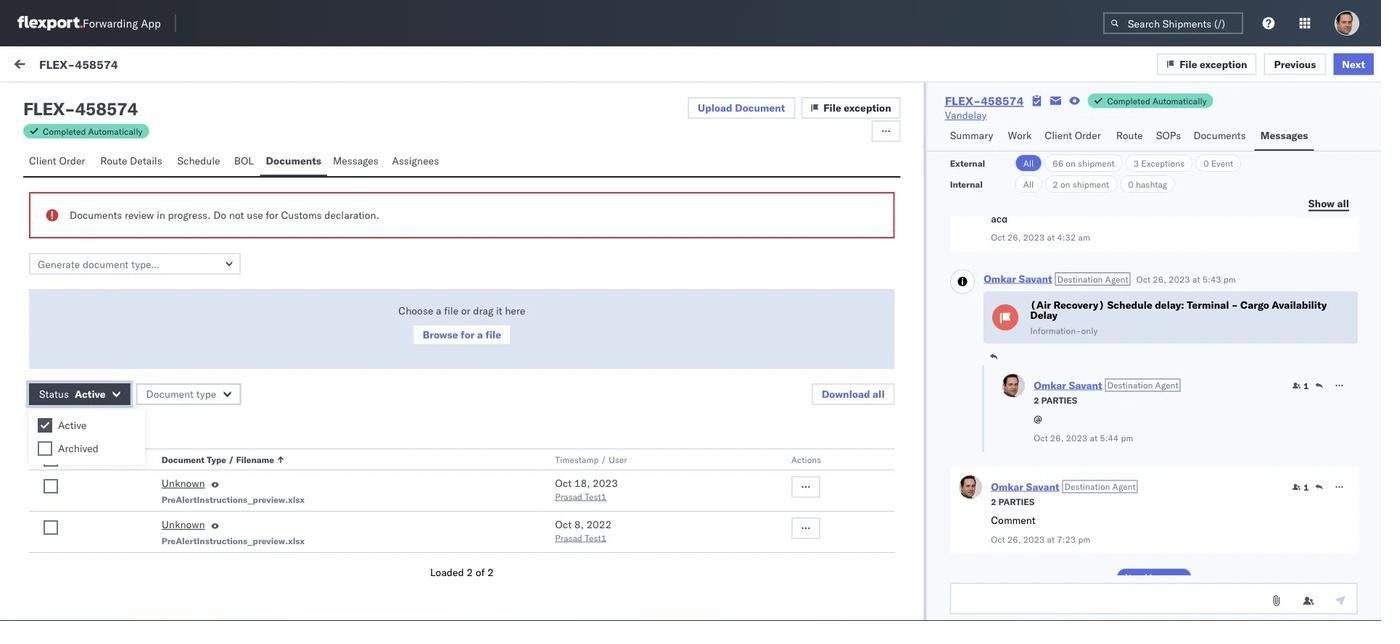 Task type: vqa. For each thing, say whether or not it's contained in the screenshot.


Task type: describe. For each thing, give the bounding box(es) containing it.
2023, for omkar savant
[[504, 299, 532, 312]]

next
[[1342, 57, 1365, 70]]

type
[[196, 388, 216, 401]]

0 vertical spatial this
[[44, 487, 63, 499]]

flex-458574 link
[[945, 94, 1024, 108]]

omkar down acd
[[983, 272, 1016, 285]]

exception: unknown customs hold type
[[46, 378, 242, 391]]

flex- up only
[[1067, 299, 1098, 312]]

0 horizontal spatial messages
[[333, 154, 379, 167]]

resize handle column header for category
[[1043, 121, 1061, 622]]

choose a file or drag it here
[[398, 305, 525, 317]]

delay:
[[1155, 299, 1184, 312]]

documents for leftmost "documents" button
[[266, 154, 321, 167]]

0 vertical spatial exception
[[1200, 57, 1247, 70]]

0 horizontal spatial for
[[266, 209, 278, 222]]

unknown for oct 8, 2022
[[162, 519, 205, 531]]

2 parties for @
[[1033, 395, 1077, 406]]

bol button
[[228, 148, 260, 176]]

document inside upload document button
[[735, 102, 785, 114]]

test1 for 2023
[[585, 491, 606, 502]]

my
[[15, 56, 38, 76]]

oct inside 'acd oct 26, 2023 at 4:32 am'
[[991, 232, 1005, 243]]

forwarding app link
[[17, 16, 161, 30]]

on for 2
[[1060, 179, 1070, 190]]

choose
[[398, 305, 433, 317]]

2023, for we
[[504, 553, 532, 566]]

omkar savant button for comment
[[991, 481, 1059, 493]]

1 vertical spatial active
[[58, 419, 87, 432]]

status
[[39, 388, 69, 401]]

devan
[[157, 458, 187, 470]]

hold
[[193, 378, 216, 391]]

omkar up latent messaging test.
[[70, 157, 101, 170]]

2 right ∙
[[111, 421, 117, 433]]

flex- 458574 for you
[[1067, 553, 1136, 566]]

import work button
[[102, 46, 170, 86]]

0 for 0 hashtag
[[1128, 179, 1134, 190]]

0 horizontal spatial completed automatically
[[43, 126, 142, 137]]

(0) for internal (0)
[[135, 92, 154, 105]]

2 on shipment
[[1053, 179, 1109, 190]]

contract
[[195, 487, 233, 499]]

prealertinstructions_preview.xlsx for oct 8, 2022
[[162, 536, 305, 547]]

2 / from the left
[[601, 454, 606, 465]]

related work item/shipment
[[1068, 126, 1181, 137]]

omkar up status active
[[70, 353, 101, 366]]

66
[[1053, 158, 1063, 169]]

browse for a file
[[423, 329, 501, 341]]

shipment,
[[184, 552, 230, 565]]

category
[[767, 126, 803, 137]]

vandelay link
[[945, 108, 987, 123]]

1 vertical spatial flex-458574
[[945, 94, 1024, 108]]

458574 down forwarding app link
[[75, 57, 118, 71]]

here
[[505, 305, 525, 317]]

omkar savant for oct 26, 2023, 6:30 pm edt
[[70, 288, 135, 300]]

only
[[1081, 325, 1097, 336]]

omkar savant for latent
[[70, 157, 135, 170]]

uploaded
[[29, 421, 76, 433]]

flex- right my
[[39, 57, 75, 71]]

documents for documents review in progress. do not use for customs declaration.
[[70, 209, 122, 222]]

omkar savant for i
[[70, 222, 135, 235]]

lucrative
[[368, 487, 408, 499]]

agent for @
[[1155, 380, 1178, 391]]

omkar savant for we
[[70, 527, 135, 540]]

oct 8, 2022 prasad test1
[[555, 519, 612, 544]]

import
[[108, 59, 138, 72]]

parties for comment
[[998, 496, 1034, 507]]

0 horizontal spatial file
[[823, 102, 841, 114]]

1 5:45 from the top
[[535, 459, 557, 471]]

all for download all
[[873, 388, 885, 401]]

1 horizontal spatial documents button
[[1188, 123, 1255, 151]]

work inside import work button
[[141, 59, 165, 72]]

Generate document type... text field
[[29, 253, 241, 275]]

458574 left hashtag
[[1098, 169, 1136, 181]]

archived
[[58, 442, 99, 455]]

loaded 2 of 2
[[430, 566, 494, 579]]

assignees
[[392, 154, 439, 167]]

am inside 'acd oct 26, 2023 at 4:32 am'
[[1078, 232, 1090, 243]]

2 left of
[[467, 566, 473, 579]]

2 parties button for @
[[1033, 393, 1077, 406]]

your
[[161, 552, 181, 565]]

1 horizontal spatial messages button
[[1255, 123, 1314, 151]]

next button
[[1333, 53, 1374, 75]]

omkar savant destination agent for comment
[[991, 481, 1135, 493]]

information-
[[1030, 325, 1081, 336]]

flex- down 2 on shipment
[[1067, 234, 1098, 247]]

2 horizontal spatial messages
[[1260, 129, 1308, 142]]

prasad for 8,
[[555, 533, 582, 544]]

terminal
[[1186, 299, 1229, 312]]

2 down 66
[[1053, 179, 1058, 190]]

documents for the rightmost "documents" button
[[1193, 129, 1246, 142]]

omkar up "filing"
[[70, 222, 101, 235]]

flex- right 66
[[1067, 169, 1098, 181]]

omkar down "filing"
[[70, 288, 101, 300]]

0 vertical spatial unknown
[[100, 378, 146, 391]]

(0) for external (0)
[[64, 92, 83, 105]]

details
[[130, 154, 162, 167]]

messaging
[[76, 182, 124, 195]]

omkar up notifying
[[70, 527, 101, 540]]

lucrative partnership.
[[44, 487, 408, 514]]

0 horizontal spatial documents button
[[260, 148, 327, 176]]

2022
[[586, 519, 612, 531]]

0 vertical spatial omkar savant destination agent
[[983, 272, 1128, 285]]

do
[[213, 209, 226, 222]]

omkar up @
[[1033, 379, 1066, 392]]

458574 down import on the left top
[[75, 98, 138, 120]]

forwarding app
[[83, 16, 161, 30]]

0 horizontal spatial customs
[[148, 378, 191, 391]]

download all button
[[812, 384, 895, 405]]

1 for @
[[1303, 380, 1309, 391]]

0 horizontal spatial client order button
[[23, 148, 94, 176]]

filing
[[66, 247, 89, 260]]

a inside browse for a file button
[[477, 329, 483, 341]]

2023 for @
[[1066, 433, 1087, 444]]

declaration.
[[324, 209, 379, 222]]

we are notifying you that your shipment, k & k, devan has been delayed. this often
[[44, 552, 426, 565]]

458574 up vandelay
[[981, 94, 1024, 108]]

for inside button
[[461, 329, 475, 341]]

upload document
[[698, 102, 785, 114]]

shipment for 2 on shipment
[[1073, 179, 1109, 190]]

devan
[[263, 552, 291, 565]]

1 horizontal spatial a
[[436, 305, 441, 317]]

1 vertical spatial delay
[[190, 458, 217, 470]]

458574 down 5:44
[[1098, 459, 1136, 471]]

forwarding
[[83, 16, 138, 30]]

report
[[171, 247, 199, 260]]

0 vertical spatial completed automatically
[[1107, 95, 1207, 106]]

1 horizontal spatial client order button
[[1039, 123, 1110, 151]]

1 oct 26, 2023, 5:45 pm edt from the top
[[466, 459, 596, 471]]

pm for omkar savant
[[559, 299, 575, 312]]

type inside button
[[207, 454, 226, 465]]

new messages
[[1124, 572, 1183, 583]]

26, inside 'acd oct 26, 2023 at 4:32 am'
[[1007, 232, 1020, 243]]

user
[[609, 454, 627, 465]]

0 event
[[1203, 158, 1233, 169]]

schedule inside (air recovery) schedule delay: terminal - cargo availability delay information-only
[[1107, 299, 1152, 312]]

document type / filename button
[[159, 451, 526, 466]]

order for client order button to the right
[[1075, 129, 1101, 142]]

client for client order button to the right
[[1045, 129, 1072, 142]]

pm for @
[[1121, 433, 1133, 444]]

savant up test.
[[104, 157, 135, 170]]

document for document type / filename
[[162, 454, 205, 465]]

timestamp
[[555, 454, 599, 465]]

&
[[242, 552, 248, 565]]

unknown link for oct 18, 2023
[[162, 477, 205, 494]]

show all
[[1308, 197, 1349, 210]]

0 horizontal spatial completed
[[43, 126, 86, 137]]

pm for comment
[[1078, 534, 1090, 545]]

(air recovery) schedule delay: terminal - cargo availability delay information-only
[[1030, 299, 1326, 336]]

item/shipment
[[1122, 126, 1181, 137]]

0 vertical spatial file
[[1180, 57, 1197, 70]]

7:23
[[1057, 534, 1076, 545]]

loaded
[[430, 566, 464, 579]]

route button
[[1110, 123, 1150, 151]]

1 for comment
[[1303, 482, 1309, 493]]

5 edt from the top
[[577, 459, 596, 471]]

edt for latent
[[577, 169, 596, 181]]

1366815
[[1098, 299, 1142, 312]]

commendation
[[100, 247, 168, 260]]

flex- down 7:23
[[1067, 553, 1098, 566]]

omkar savant button for @
[[1033, 379, 1102, 392]]

download all
[[822, 388, 885, 401]]

document for document type
[[146, 388, 194, 401]]

notifying
[[78, 552, 118, 565]]

savant down review
[[104, 222, 135, 235]]

0 vertical spatial file exception
[[1180, 57, 1247, 70]]

savant down generate document type... text box
[[104, 288, 135, 300]]

create
[[329, 487, 358, 499]]

0 vertical spatial client order
[[1045, 129, 1101, 142]]

progress.
[[168, 209, 211, 222]]

1 horizontal spatial customs
[[281, 209, 322, 222]]

partnership.
[[44, 501, 100, 514]]

omkar up comment on the right bottom
[[991, 481, 1023, 493]]

actions
[[791, 454, 821, 465]]

1 / from the left
[[228, 454, 234, 465]]

savant up @ oct 26, 2023 at 5:44 pm
[[1068, 379, 1102, 392]]

1 vertical spatial am
[[49, 247, 63, 260]]

been
[[313, 552, 335, 565]]

0 horizontal spatial client order
[[29, 154, 85, 167]]

edt for omkar savant
[[577, 299, 596, 312]]

2271801
[[1098, 372, 1142, 384]]

@
[[1033, 413, 1042, 425]]

latent
[[44, 182, 73, 195]]

2 5:45 from the top
[[535, 553, 557, 566]]

to
[[201, 247, 210, 260]]

flex- up vandelay
[[945, 94, 981, 108]]

1 horizontal spatial completed
[[1107, 95, 1150, 106]]

0 vertical spatial file
[[444, 305, 459, 317]]

oct 26, 2023 at 5:43 pm
[[1136, 274, 1236, 285]]

all for 66
[[1023, 158, 1034, 169]]

omkar left ∙
[[70, 433, 101, 445]]

show all button
[[1300, 193, 1358, 215]]

savant up 'comment oct 26, 2023 at 7:23 pm'
[[1026, 481, 1059, 493]]

pm for latent
[[559, 169, 575, 181]]



Task type: locate. For each thing, give the bounding box(es) containing it.
work button
[[1002, 123, 1039, 151]]

work inside work button
[[1008, 129, 1032, 142]]

0
[[1203, 158, 1209, 169], [1128, 179, 1134, 190]]

1 prealertinstructions_preview.xlsx from the top
[[162, 494, 305, 505]]

messages button
[[1255, 123, 1314, 151], [327, 148, 386, 176]]

destination for comment
[[1064, 481, 1110, 492]]

test1 inside oct 18, 2023 prasad test1
[[585, 491, 606, 502]]

oct 26, 2023, 7:00 pm edt
[[466, 234, 596, 247]]

7:22
[[535, 169, 557, 181]]

shipment up 2 on shipment
[[1078, 158, 1115, 169]]

0 vertical spatial all
[[1337, 197, 1349, 210]]

delay inside (air recovery) schedule delay: terminal - cargo availability delay information-only
[[1030, 309, 1057, 322]]

4:32
[[1057, 232, 1076, 243]]

None text field
[[950, 583, 1358, 615]]

1 horizontal spatial am
[[1078, 232, 1090, 243]]

0 vertical spatial type
[[219, 378, 242, 391]]

at for comment
[[1047, 534, 1054, 545]]

destination up 5:44
[[1107, 380, 1153, 391]]

internal inside internal (0) button
[[97, 92, 133, 105]]

route for route
[[1116, 129, 1143, 142]]

delayed.
[[338, 552, 377, 565]]

1 horizontal spatial file
[[1180, 57, 1197, 70]]

assignees button
[[386, 148, 447, 176]]

document type / filename
[[162, 454, 274, 465]]

pm for we
[[559, 553, 575, 566]]

6 omkar savant from the top
[[70, 527, 135, 540]]

pm inside 'comment oct 26, 2023 at 7:23 pm'
[[1078, 534, 1090, 545]]

1 vertical spatial omkar savant destination agent
[[1033, 379, 1178, 392]]

omkar savant up "filing"
[[70, 222, 135, 235]]

all button for 2
[[1015, 176, 1042, 193]]

previous button
[[1264, 53, 1326, 75]]

2 flex- 458574 from the top
[[1067, 459, 1136, 471]]

test1 for 2022
[[585, 533, 606, 544]]

completed automatically down flex - 458574 on the top left of page
[[43, 126, 142, 137]]

2 vertical spatial a
[[477, 329, 483, 341]]

summary
[[950, 129, 993, 142]]

0 vertical spatial document
[[735, 102, 785, 114]]

6 pm from the top
[[559, 553, 575, 566]]

pm for i
[[559, 234, 575, 247]]

2 vertical spatial unknown
[[162, 519, 205, 531]]

messages right new
[[1144, 572, 1183, 583]]

with
[[153, 487, 172, 499]]

oct 26, 2023, 7:22 pm edt
[[466, 169, 596, 181]]

at left 5:43
[[1192, 274, 1200, 285]]

file down it
[[485, 329, 501, 341]]

0 vertical spatial pm
[[1223, 274, 1236, 285]]

2023 left 4:32
[[1023, 232, 1044, 243]]

prasad for 18,
[[555, 491, 582, 502]]

1 vertical spatial internal
[[950, 179, 983, 190]]

browse
[[423, 329, 458, 341]]

2 pm from the top
[[559, 234, 575, 247]]

am right 4:32
[[1078, 232, 1090, 243]]

am right i
[[49, 247, 63, 260]]

1 vertical spatial type
[[207, 454, 226, 465]]

order for client order button to the left
[[59, 154, 85, 167]]

k
[[232, 552, 239, 565]]

1 pm from the top
[[559, 169, 575, 181]]

omkar savant up notifying
[[70, 527, 135, 540]]

4 edt from the top
[[577, 372, 596, 384]]

work for related
[[1100, 126, 1119, 137]]

@ oct 26, 2023 at 5:44 pm
[[1033, 413, 1133, 444]]

client for client order button to the left
[[29, 154, 56, 167]]

6:30
[[535, 299, 557, 312]]

at left 5:44
[[1089, 433, 1097, 444]]

vandelay
[[945, 109, 987, 121]]

2 prasad from the top
[[555, 533, 582, 544]]

2 prealertinstructions_preview.xlsx from the top
[[162, 536, 305, 547]]

0 vertical spatial documents
[[1193, 129, 1246, 142]]

omkar savant destination agent up @ oct 26, 2023 at 5:44 pm
[[1033, 379, 1178, 392]]

all button
[[1015, 154, 1042, 172], [1015, 176, 1042, 193]]

2 oct 26, 2023, 5:45 pm edt from the top
[[466, 553, 596, 566]]

parties for @
[[1041, 395, 1077, 406]]

at inside 'comment oct 26, 2023 at 7:23 pm'
[[1047, 534, 1054, 545]]

flex- 458574 up new
[[1067, 553, 1136, 566]]

all for show all
[[1337, 197, 1349, 210]]

0 vertical spatial internal
[[97, 92, 133, 105]]

customs left hold
[[148, 378, 191, 391]]

2023, for latent
[[504, 169, 532, 181]]

filename
[[236, 454, 274, 465]]

0 horizontal spatial automatically
[[88, 126, 142, 137]]

new
[[1124, 572, 1142, 583]]

2023 up delay:
[[1168, 274, 1190, 285]]

delay
[[1030, 309, 1057, 322], [190, 458, 217, 470]]

k,
[[251, 552, 261, 565]]

documents button up event at the top
[[1188, 123, 1255, 151]]

test1
[[585, 491, 606, 502], [585, 533, 606, 544]]

status active
[[39, 388, 106, 401]]

1 vertical spatial customs
[[148, 378, 191, 391]]

2 all button from the top
[[1015, 176, 1042, 193]]

2 horizontal spatial documents
[[1193, 129, 1246, 142]]

1 horizontal spatial documents
[[266, 154, 321, 167]]

3 exceptions
[[1134, 158, 1185, 169]]

savant up exception: unknown customs hold type
[[104, 353, 135, 366]]

4 pm from the top
[[559, 372, 575, 384]]

0 vertical spatial omkar savant button
[[983, 272, 1052, 285]]

at inside 'acd oct 26, 2023 at 4:32 am'
[[1047, 232, 1054, 243]]

agent for comment
[[1112, 481, 1135, 492]]

prealertinstructions_preview.xlsx down document type / filename
[[162, 494, 305, 505]]

1 vertical spatial this
[[380, 552, 399, 565]]

1 horizontal spatial order
[[1075, 129, 1101, 142]]

2 omkar savant from the top
[[70, 222, 135, 235]]

route inside button
[[1116, 129, 1143, 142]]

edt right 6:30
[[577, 299, 596, 312]]

external for external
[[950, 158, 985, 169]]

file inside browse for a file button
[[485, 329, 501, 341]]

0 vertical spatial flex-458574
[[39, 57, 118, 71]]

0 horizontal spatial messages button
[[327, 148, 386, 176]]

internal down import on the left top
[[97, 92, 133, 105]]

1 all button from the top
[[1015, 154, 1042, 172]]

2 vertical spatial documents
[[70, 209, 122, 222]]

omkar savant destination agent up the (air
[[983, 272, 1128, 285]]

0 vertical spatial automatically
[[1153, 95, 1207, 106]]

0 vertical spatial completed
[[1107, 95, 1150, 106]]

internal down summary button
[[950, 179, 983, 190]]

oct inside @ oct 26, 2023 at 5:44 pm
[[1033, 433, 1048, 444]]

0 for 0 event
[[1203, 158, 1209, 169]]

0 horizontal spatial /
[[228, 454, 234, 465]]

automatically up route details
[[88, 126, 142, 137]]

prasad inside oct 8, 2022 prasad test1
[[555, 533, 582, 544]]

download
[[822, 388, 870, 401]]

3 omkar savant from the top
[[70, 288, 135, 300]]

oct inside 'comment oct 26, 2023 at 7:23 pm'
[[991, 534, 1005, 545]]

pm right 6:30
[[559, 299, 575, 312]]

0 vertical spatial shipment
[[1078, 158, 1115, 169]]

1 horizontal spatial exception
[[1200, 57, 1247, 70]]

0 vertical spatial destination
[[1057, 274, 1103, 285]]

client order button
[[1039, 123, 1110, 151], [23, 148, 94, 176]]

1 vertical spatial 1 button
[[1292, 482, 1309, 493]]

6 edt from the top
[[577, 553, 596, 566]]

internal for internal
[[950, 179, 983, 190]]

edt for we
[[577, 553, 596, 566]]

this
[[44, 487, 63, 499], [380, 552, 399, 565]]

2023 inside 'acd oct 26, 2023 at 4:32 am'
[[1023, 232, 1044, 243]]

availability
[[1271, 299, 1326, 312]]

5:46
[[535, 372, 557, 384]]

0 vertical spatial 2 parties
[[1033, 395, 1077, 406]]

exceptions
[[1141, 158, 1185, 169]]

1 horizontal spatial file
[[485, 329, 501, 341]]

at inside @ oct 26, 2023 at 5:44 pm
[[1089, 433, 1097, 444]]

a down drag
[[477, 329, 483, 341]]

exception: for exception: unknown customs hold type
[[46, 378, 97, 391]]

0 vertical spatial work
[[141, 59, 165, 72]]

a right choose
[[436, 305, 441, 317]]

5:45 up oct 18, 2023 prasad test1
[[535, 459, 557, 471]]

resize handle column header
[[442, 121, 460, 622], [743, 121, 760, 622], [1043, 121, 1061, 622], [1344, 121, 1361, 622]]

2 test1 from the top
[[585, 533, 606, 544]]

1 vertical spatial parties
[[998, 496, 1034, 507]]

1 omkar savant from the top
[[70, 157, 135, 170]]

flex- down only
[[1067, 372, 1098, 384]]

browse for a file button
[[413, 324, 511, 346]]

shipment for 66 on shipment
[[1078, 158, 1115, 169]]

all
[[1023, 158, 1034, 169], [1023, 179, 1034, 190]]

use
[[247, 209, 263, 222]]

parties up comment on the right bottom
[[998, 496, 1034, 507]]

1 horizontal spatial (0)
[[135, 92, 154, 105]]

1 (0) from the left
[[64, 92, 83, 105]]

pm right 7:22
[[559, 169, 575, 181]]

this up partnership.
[[44, 487, 63, 499]]

5 2023, from the top
[[504, 459, 532, 471]]

documents button
[[1188, 123, 1255, 151], [260, 148, 327, 176]]

flex- 458574 right 66
[[1067, 169, 1136, 181]]

shipment down 66 on shipment
[[1073, 179, 1109, 190]]

external inside button
[[23, 92, 61, 105]]

0 vertical spatial route
[[1116, 129, 1143, 142]]

2023 left 5:44
[[1066, 433, 1087, 444]]

a right "filing"
[[91, 247, 97, 260]]

0 horizontal spatial work
[[42, 56, 79, 76]]

work up the external (0)
[[42, 56, 79, 76]]

test1 down the 2022
[[585, 533, 606, 544]]

on down 66
[[1060, 179, 1070, 190]]

documents right bol 'button'
[[266, 154, 321, 167]]

exception: for exception: warehouse devan delay
[[46, 458, 97, 470]]

unknown up ∙
[[100, 378, 146, 391]]

savant
[[104, 157, 135, 170], [104, 222, 135, 235], [1018, 272, 1052, 285], [104, 288, 135, 300], [104, 353, 135, 366], [1068, 379, 1102, 392], [104, 433, 135, 445], [1026, 481, 1059, 493], [104, 527, 135, 540]]

destination for @
[[1107, 380, 1153, 391]]

work right summary button
[[1008, 129, 1032, 142]]

oct inside oct 8, 2022 prasad test1
[[555, 519, 572, 531]]

internal for internal (0)
[[97, 92, 133, 105]]

1 1 button from the top
[[1292, 380, 1309, 392]]

2 1 from the top
[[1303, 482, 1309, 493]]

timestamp / user button
[[552, 451, 762, 466]]

5 pm from the top
[[559, 459, 575, 471]]

client
[[1045, 129, 1072, 142], [29, 154, 56, 167]]

2023 for comment
[[1023, 534, 1044, 545]]

document
[[735, 102, 785, 114], [146, 388, 194, 401], [162, 454, 205, 465]]

None checkbox
[[44, 479, 58, 494]]

prasad inside oct 18, 2023 prasad test1
[[555, 491, 582, 502]]

1 vertical spatial omkar savant button
[[1033, 379, 1102, 392]]

recovery)
[[1053, 299, 1104, 312]]

all button for 66
[[1015, 154, 1042, 172]]

pm down oct 8, 2022 prasad test1
[[559, 553, 575, 566]]

messages up declaration.
[[333, 154, 379, 167]]

unknown down this
[[162, 519, 205, 531]]

documents down latent messaging test.
[[70, 209, 122, 222]]

3 resize handle column header from the left
[[1043, 121, 1061, 622]]

work
[[42, 56, 79, 76], [1100, 126, 1119, 137]]

0 horizontal spatial delay
[[190, 458, 217, 470]]

18,
[[574, 477, 590, 490]]

resize handle column header for related work item/shipment
[[1344, 121, 1361, 622]]

6 2023, from the top
[[504, 553, 532, 566]]

4 omkar savant from the top
[[70, 353, 135, 366]]

pm inside @ oct 26, 2023 at 5:44 pm
[[1121, 433, 1133, 444]]

acd
[[991, 212, 1007, 225]]

2 unknown link from the top
[[162, 518, 205, 535]]

omkar savant destination agent for @
[[1033, 379, 1178, 392]]

0 horizontal spatial all
[[873, 388, 885, 401]]

established,
[[236, 487, 292, 499]]

client order button up 66 on shipment
[[1039, 123, 1110, 151]]

schedule inside button
[[177, 154, 220, 167]]

1 horizontal spatial automatically
[[1153, 95, 1207, 106]]

on
[[1066, 158, 1076, 169], [1060, 179, 1070, 190]]

savant up you
[[104, 527, 135, 540]]

active up the files at the bottom left of the page
[[75, 388, 106, 401]]

type right hold
[[219, 378, 242, 391]]

2 horizontal spatial a
[[477, 329, 483, 341]]

1 vertical spatial document
[[146, 388, 194, 401]]

completed automatically up the item/shipment
[[1107, 95, 1207, 106]]

2023 for acd
[[1023, 232, 1044, 243]]

0 horizontal spatial a
[[91, 247, 97, 260]]

drag
[[473, 305, 493, 317]]

sops button
[[1150, 123, 1188, 151]]

1 vertical spatial file exception
[[823, 102, 891, 114]]

schedule left bol
[[177, 154, 220, 167]]

2023, for i
[[504, 234, 532, 247]]

2 parties
[[1033, 395, 1077, 406], [991, 496, 1034, 507]]

- inside (air recovery) schedule delay: terminal - cargo availability delay information-only
[[1231, 299, 1238, 312]]

type
[[219, 378, 242, 391], [207, 454, 226, 465]]

document up this
[[162, 454, 205, 465]]

all for 2
[[1023, 179, 1034, 190]]

document up category
[[735, 102, 785, 114]]

pm right 7:00
[[559, 234, 575, 247]]

unknown link for oct 8, 2022
[[162, 518, 205, 535]]

2 all from the top
[[1023, 179, 1034, 190]]

0 horizontal spatial work
[[141, 59, 165, 72]]

1 vertical spatial completed
[[43, 126, 86, 137]]

1 vertical spatial unknown link
[[162, 518, 205, 535]]

you
[[121, 552, 137, 565]]

2 (0) from the left
[[135, 92, 154, 105]]

5 omkar savant from the top
[[70, 433, 135, 445]]

2023 inside @ oct 26, 2023 at 5:44 pm
[[1066, 433, 1087, 444]]

delay up contract
[[190, 458, 217, 470]]

resize handle column header for message
[[442, 121, 460, 622]]

1 horizontal spatial for
[[461, 329, 475, 341]]

prealertinstructions_preview.xlsx for oct 18, 2023
[[162, 494, 305, 505]]

3 pm from the top
[[559, 299, 575, 312]]

2 2023, from the top
[[504, 234, 532, 247]]

0 vertical spatial 5:45
[[535, 459, 557, 471]]

1 button for comment
[[1292, 482, 1309, 493]]

oct 26, 2023, 5:45 pm edt up of
[[466, 553, 596, 566]]

messages inside button
[[1144, 572, 1183, 583]]

message
[[45, 126, 80, 137]]

my work
[[15, 56, 79, 76]]

2 parties button for comment
[[991, 495, 1034, 508]]

pm right 7:23
[[1078, 534, 1090, 545]]

omkar savant up status active
[[70, 353, 135, 366]]

1 horizontal spatial this
[[380, 552, 399, 565]]

1 unknown link from the top
[[162, 477, 205, 494]]

0 vertical spatial delay
[[1030, 309, 1057, 322]]

2023 inside oct 18, 2023 prasad test1
[[593, 477, 618, 490]]

edt right 7:22
[[577, 169, 596, 181]]

1 horizontal spatial work
[[1008, 129, 1032, 142]]

bol
[[234, 154, 254, 167]]

0 horizontal spatial this
[[44, 487, 63, 499]]

2 up comment on the right bottom
[[991, 496, 996, 507]]

26,
[[485, 169, 501, 181], [1007, 232, 1020, 243], [485, 234, 501, 247], [1152, 274, 1166, 285], [485, 299, 501, 312], [485, 372, 501, 384], [1050, 433, 1063, 444], [485, 459, 501, 471], [1007, 534, 1020, 545], [485, 553, 501, 566]]

0 vertical spatial active
[[75, 388, 106, 401]]

1 horizontal spatial delay
[[1030, 309, 1057, 322]]

2 parties up @
[[1033, 395, 1077, 406]]

0 vertical spatial unknown link
[[162, 477, 205, 494]]

2023 inside 'comment oct 26, 2023 at 7:23 pm'
[[1023, 534, 1044, 545]]

2 vertical spatial document
[[162, 454, 205, 465]]

flex- 458574 for latent messaging test.
[[1067, 169, 1136, 181]]

0 horizontal spatial file exception
[[823, 102, 891, 114]]

cargo
[[1240, 299, 1269, 312]]

1 vertical spatial prasad
[[555, 533, 582, 544]]

1 2023, from the top
[[504, 169, 532, 181]]

458574
[[75, 57, 118, 71], [981, 94, 1024, 108], [75, 98, 138, 120], [1098, 169, 1136, 181], [1098, 459, 1136, 471], [1098, 553, 1136, 566]]

oct inside oct 18, 2023 prasad test1
[[555, 477, 572, 490]]

1 vertical spatial file
[[823, 102, 841, 114]]

flex- down @ oct 26, 2023 at 5:44 pm
[[1067, 459, 1098, 471]]

2 parties up comment on the right bottom
[[991, 496, 1034, 507]]

route inside button
[[100, 154, 127, 167]]

2 horizontal spatial pm
[[1223, 274, 1236, 285]]

client order up 66 on shipment
[[1045, 129, 1101, 142]]

0 vertical spatial agent
[[1105, 274, 1128, 285]]

1 all from the top
[[1023, 158, 1034, 169]]

2 up @
[[1033, 395, 1039, 406]]

work for my
[[42, 56, 79, 76]]

26, inside 'comment oct 26, 2023 at 7:23 pm'
[[1007, 534, 1020, 545]]

1 vertical spatial 1
[[1303, 482, 1309, 493]]

1 resize handle column header from the left
[[442, 121, 460, 622]]

1 vertical spatial destination
[[1107, 380, 1153, 391]]

0 left event at the top
[[1203, 158, 1209, 169]]

8,
[[574, 519, 584, 531]]

0 vertical spatial schedule
[[177, 154, 220, 167]]

1 button for @
[[1292, 380, 1309, 392]]

external down summary button
[[950, 158, 985, 169]]

2 parties button up @
[[1033, 393, 1077, 406]]

document inside 'document type' button
[[146, 388, 194, 401]]

flexport. image
[[17, 16, 83, 30]]

external down 'my work'
[[23, 92, 61, 105]]

1 horizontal spatial pm
[[1121, 433, 1133, 444]]

omkar savant destination agent up 'comment oct 26, 2023 at 7:23 pm'
[[991, 481, 1135, 493]]

document inside document type / filename button
[[162, 454, 205, 465]]

5:44
[[1099, 433, 1118, 444]]

1 horizontal spatial internal
[[950, 179, 983, 190]]

26, inside @ oct 26, 2023 at 5:44 pm
[[1050, 433, 1063, 444]]

2 vertical spatial flex- 458574
[[1067, 553, 1136, 566]]

at for @
[[1089, 433, 1097, 444]]

0 vertical spatial flex- 458574
[[1067, 169, 1136, 181]]

2 parties for comment
[[991, 496, 1034, 507]]

route details button
[[94, 148, 172, 176]]

1 vertical spatial 2 parties
[[991, 496, 1034, 507]]

completed up related work item/shipment
[[1107, 95, 1150, 106]]

2 resize handle column header from the left
[[743, 121, 760, 622]]

1 flex- 458574 from the top
[[1067, 169, 1136, 181]]

external for external (0)
[[23, 92, 61, 105]]

document left type
[[146, 388, 194, 401]]

test1 down 18,
[[585, 491, 606, 502]]

a
[[91, 247, 97, 260], [436, 305, 441, 317], [477, 329, 483, 341]]

2 vertical spatial pm
[[1078, 534, 1090, 545]]

0 horizontal spatial external
[[23, 92, 61, 105]]

1 vertical spatial work
[[1008, 129, 1032, 142]]

this
[[175, 487, 192, 499]]

messages
[[1260, 129, 1308, 142], [333, 154, 379, 167], [1144, 572, 1183, 583]]

3 flex- 458574 from the top
[[1067, 553, 1136, 566]]

Search Shipments (/) text field
[[1103, 12, 1243, 34]]

or
[[461, 305, 470, 317]]

related
[[1068, 126, 1098, 137]]

1 prasad from the top
[[555, 491, 582, 502]]

0 horizontal spatial flex-458574
[[39, 57, 118, 71]]

test.
[[127, 182, 148, 195]]

3 edt from the top
[[577, 299, 596, 312]]

0 vertical spatial all
[[1023, 158, 1034, 169]]

upload document button
[[688, 97, 795, 119]]

unknown for oct 18, 2023
[[162, 477, 205, 490]]

1 horizontal spatial /
[[601, 454, 606, 465]]

unknown
[[100, 378, 146, 391], [162, 477, 205, 490], [162, 519, 205, 531]]

1 horizontal spatial client
[[1045, 129, 1072, 142]]

3 2023, from the top
[[504, 299, 532, 312]]

2 1 button from the top
[[1292, 482, 1309, 493]]

1 vertical spatial client
[[29, 154, 56, 167]]

1 vertical spatial on
[[1060, 179, 1070, 190]]

oct 18, 2023 prasad test1
[[555, 477, 618, 502]]

4 resize handle column header from the left
[[1344, 121, 1361, 622]]

savant up the (air
[[1018, 272, 1052, 285]]

at for acd
[[1047, 232, 1054, 243]]

4 2023, from the top
[[504, 372, 532, 384]]

7:00
[[535, 234, 557, 247]]

this left often
[[380, 552, 399, 565]]

test1 inside oct 8, 2022 prasad test1
[[585, 533, 606, 544]]

2023,
[[504, 169, 532, 181], [504, 234, 532, 247], [504, 299, 532, 312], [504, 372, 532, 384], [504, 459, 532, 471], [504, 553, 532, 566]]

1 edt from the top
[[577, 169, 596, 181]]

1 vertical spatial for
[[461, 329, 475, 341]]

1 vertical spatial exception:
[[46, 458, 97, 470]]

savant up warehouse on the left bottom
[[104, 433, 135, 445]]

1 test1 from the top
[[585, 491, 606, 502]]

2 exception: from the top
[[46, 458, 97, 470]]

import work
[[108, 59, 165, 72]]

0 horizontal spatial order
[[59, 154, 85, 167]]

1 exception: from the top
[[46, 378, 97, 391]]

2 edt from the top
[[577, 234, 596, 247]]

omkar savant down generate document type... text box
[[70, 288, 135, 300]]

on for 66
[[1066, 158, 1076, 169]]

edt right 7:00
[[577, 234, 596, 247]]

0 vertical spatial messages
[[1260, 129, 1308, 142]]

0 vertical spatial am
[[1078, 232, 1090, 243]]

automatically
[[1153, 95, 1207, 106], [88, 126, 142, 137]]

flex- 458574
[[1067, 169, 1136, 181], [1067, 459, 1136, 471], [1067, 553, 1136, 566]]

internal (0) button
[[91, 86, 163, 114]]

client up 66
[[1045, 129, 1072, 142]]

1 vertical spatial pm
[[1121, 433, 1133, 444]]

0 vertical spatial 1
[[1303, 380, 1309, 391]]

1 1 from the top
[[1303, 380, 1309, 391]]

0 vertical spatial for
[[266, 209, 278, 222]]

1 vertical spatial 0
[[1128, 179, 1134, 190]]

458574 up new
[[1098, 553, 1136, 566]]

route for route details
[[100, 154, 127, 167]]

1 vertical spatial all
[[1023, 179, 1034, 190]]

exception: warehouse devan delay
[[46, 458, 217, 470]]

None checkbox
[[38, 419, 52, 433], [38, 442, 52, 456], [44, 453, 58, 467], [44, 521, 58, 535], [38, 419, 52, 433], [38, 442, 52, 456], [44, 453, 58, 467], [44, 521, 58, 535]]

unknown down devan
[[162, 477, 205, 490]]

pm right 5:44
[[1121, 433, 1133, 444]]

1 vertical spatial completed automatically
[[43, 126, 142, 137]]

edt for i
[[577, 234, 596, 247]]

1 vertical spatial automatically
[[88, 126, 142, 137]]

2 right of
[[487, 566, 494, 579]]

1 vertical spatial exception
[[844, 102, 891, 114]]

oct 26, 2023, 5:46 pm edt
[[466, 372, 596, 384]]



